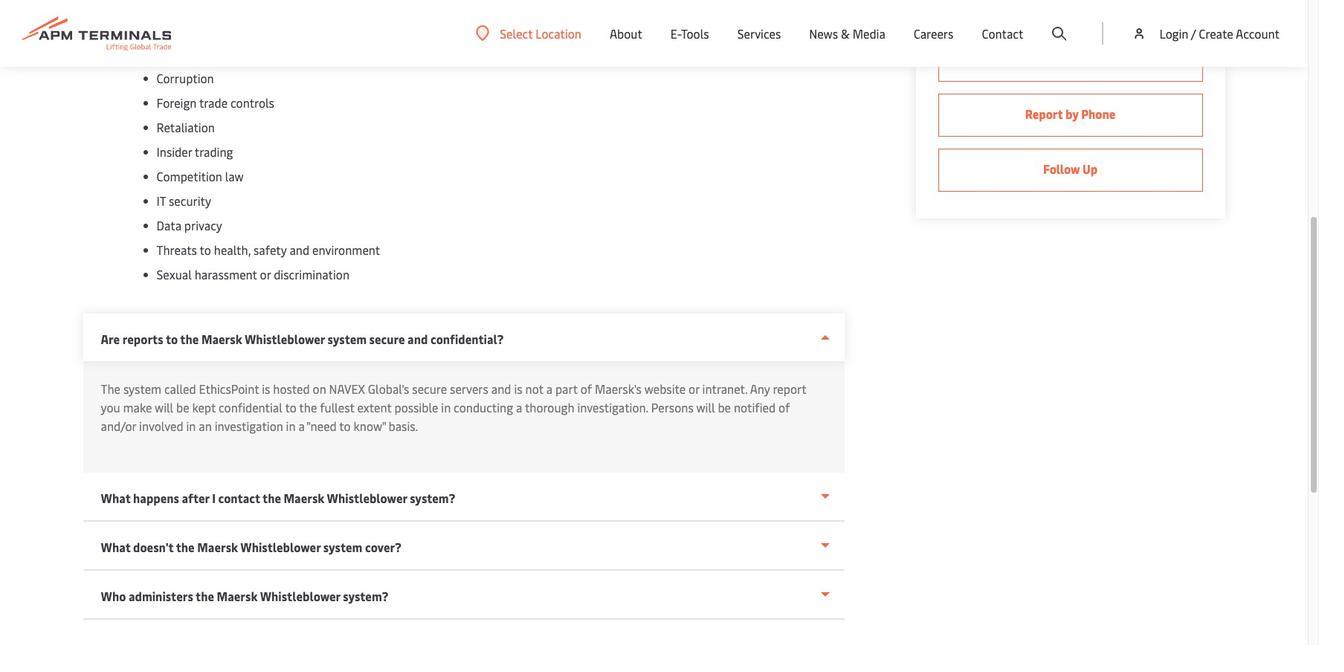 Task type: describe. For each thing, give the bounding box(es) containing it.
what happens after i contact the maersk whistleblower system?
[[101, 490, 456, 507]]

to down fullest
[[340, 418, 351, 435]]

services
[[738, 25, 782, 42]]

law
[[225, 168, 244, 185]]

laws
[[332, 8, 357, 25]]

and inside the system called ethicspoint is hosted on navex global's secure servers and is not a part of maersk's website or intranet. any report you make will be kept confidential to the fullest extent possible in conducting a thorough investigation. persons will be notified of and/or involved in an investigation in a "need to know" basis.
[[492, 381, 512, 397]]

to down privacy
[[200, 242, 211, 258]]

reports
[[123, 331, 163, 347]]

involved
[[139, 418, 184, 435]]

investigation.
[[578, 400, 649, 416]]

extent
[[358, 400, 392, 416]]

money
[[157, 45, 193, 62]]

hosted
[[273, 381, 310, 397]]

the right administers
[[196, 589, 214, 605]]

confidential inside the maersk whistleblower system is a confidential channel for all companies in the maersk group, including apm terminals. it allows you to raise concerns about possible violations of laws or group rules in the following areas:
[[294, 0, 361, 6]]

whistleblower inside dropdown button
[[241, 539, 321, 556]]

careers button
[[914, 0, 954, 67]]

media
[[853, 25, 886, 42]]

contact
[[218, 490, 260, 507]]

"need
[[307, 418, 337, 435]]

group,
[[583, 0, 620, 6]]

the for the maersk whistleblower system is a confidential channel for all companies in the maersk group, including apm terminals. it allows you to raise concerns about possible violations of laws or group rules in the following areas:
[[83, 0, 103, 6]]

threats
[[157, 242, 197, 258]]

companies
[[445, 0, 503, 6]]

select
[[500, 25, 533, 41]]

privacy
[[184, 217, 222, 234]]

secure inside are reports to the maersk whistleblower system secure and confidential? "dropdown button"
[[370, 331, 405, 347]]

whistleblower down what doesn't the maersk whistleblower system cover?
[[260, 589, 341, 605]]

doesn't
[[133, 539, 174, 556]]

maersk inside "dropdown button"
[[202, 331, 242, 347]]

&
[[841, 25, 850, 42]]

apm
[[675, 0, 701, 6]]

corruption
[[157, 70, 214, 86]]

discrimination
[[274, 266, 350, 283]]

login / create account
[[1160, 25, 1281, 42]]

any
[[750, 381, 771, 397]]

sexual
[[157, 266, 192, 283]]

select location button
[[476, 25, 582, 41]]

in down servers
[[441, 400, 451, 416]]

1 vertical spatial or
[[260, 266, 271, 283]]

news & media button
[[810, 0, 886, 67]]

what doesn't the maersk whistleblower system cover?
[[101, 539, 402, 556]]

select location
[[500, 25, 582, 41]]

retaliation
[[157, 119, 215, 135]]

what doesn't the maersk whistleblower system cover? button
[[83, 522, 845, 571]]

what for what happens after i contact the maersk whistleblower system?
[[101, 490, 131, 507]]

health,
[[214, 242, 251, 258]]

/
[[1192, 25, 1197, 42]]

whistleblower inside the maersk whistleblower system is a confidential channel for all companies in the maersk group, including apm terminals. it allows you to raise concerns about possible violations of laws or group rules in the following areas:
[[149, 0, 229, 6]]

it
[[762, 0, 771, 6]]

and inside are reports to the maersk whistleblower system secure and confidential? "dropdown button"
[[408, 331, 428, 347]]

who
[[101, 589, 126, 605]]

global's
[[368, 381, 410, 397]]

account
[[1237, 25, 1281, 42]]

all
[[428, 0, 442, 6]]

the down the "companies" on the top
[[455, 8, 474, 25]]

kept
[[192, 400, 216, 416]]

maersk up raise
[[106, 0, 146, 6]]

laundering
[[196, 45, 253, 62]]

or inside the system called ethicspoint is hosted on navex global's secure servers and is not a part of maersk's website or intranet. any report you make will be kept confidential to the fullest extent possible in conducting a thorough investigation. persons will be notified of and/or involved in an investigation in a "need to know" basis.
[[689, 381, 700, 397]]

who administers the maersk whistleblower system?
[[101, 589, 389, 605]]

following
[[476, 8, 529, 25]]

or inside the maersk whistleblower system is a confidential channel for all companies in the maersk group, including apm terminals. it allows you to raise concerns about possible violations of laws or group rules in the following areas:
[[360, 8, 371, 25]]

follow up link
[[939, 149, 1204, 192]]

1 will from the left
[[155, 400, 173, 416]]

a inside the maersk whistleblower system is a confidential channel for all companies in the maersk group, including apm terminals. it allows you to raise concerns about possible violations of laws or group rules in the following areas:
[[285, 0, 291, 6]]

a right not
[[547, 381, 553, 397]]

2 horizontal spatial is
[[514, 381, 523, 397]]

thorough
[[525, 400, 575, 416]]

data
[[157, 217, 182, 234]]

system inside "dropdown button"
[[328, 331, 367, 347]]

contact
[[982, 25, 1024, 42]]

confidential?
[[431, 331, 504, 347]]

system inside the system called ethicspoint is hosted on navex global's secure servers and is not a part of maersk's website or intranet. any report you make will be kept confidential to the fullest extent possible in conducting a thorough investigation. persons will be notified of and/or involved in an investigation in a "need to know" basis.
[[123, 381, 162, 397]]

the inside the system called ethicspoint is hosted on navex global's secure servers and is not a part of maersk's website or intranet. any report you make will be kept confidential to the fullest extent possible in conducting a thorough investigation. persons will be notified of and/or involved in an investigation in a "need to know" basis.
[[299, 400, 317, 416]]

including
[[622, 0, 673, 6]]

ethicspoint
[[199, 381, 259, 397]]

competition law
[[157, 168, 244, 185]]

the maersk whistleblower system is a confidential channel for all companies in the maersk group, including apm terminals. it allows you to raise concerns about possible violations of laws or group rules in the following areas:
[[83, 0, 831, 25]]

insider
[[157, 144, 192, 160]]

know"
[[354, 418, 386, 435]]

conducting
[[454, 400, 513, 416]]

system inside the maersk whistleblower system is a confidential channel for all companies in the maersk group, including apm terminals. it allows you to raise concerns about possible violations of laws or group rules in the following areas:
[[232, 0, 271, 6]]

servers
[[450, 381, 489, 397]]

channel
[[364, 0, 407, 6]]

careers
[[914, 25, 954, 42]]

in up following
[[506, 0, 516, 6]]

are reports to the maersk whistleblower system secure and confidential?
[[101, 331, 504, 347]]

possible inside the maersk whistleblower system is a confidential channel for all companies in the maersk group, including apm terminals. it allows you to raise concerns about possible violations of laws or group rules in the following areas:
[[213, 8, 258, 25]]

e-tools
[[671, 25, 710, 42]]

phone
[[1082, 106, 1116, 122]]

to inside the maersk whistleblower system is a confidential channel for all companies in the maersk group, including apm terminals. it allows you to raise concerns about possible violations of laws or group rules in the following areas:
[[83, 8, 95, 25]]

administers
[[129, 589, 193, 605]]

0 horizontal spatial system?
[[343, 589, 389, 605]]

it security
[[157, 193, 211, 209]]

called
[[164, 381, 196, 397]]

follow
[[1044, 161, 1081, 177]]

maersk down what doesn't the maersk whistleblower system cover?
[[217, 589, 258, 605]]

is for system
[[274, 0, 282, 6]]

notified
[[734, 400, 776, 416]]

not
[[526, 381, 544, 397]]

you inside the system called ethicspoint is hosted on navex global's secure servers and is not a part of maersk's website or intranet. any report you make will be kept confidential to the fullest extent possible in conducting a thorough investigation. persons will be notified of and/or involved in an investigation in a "need to know" basis.
[[101, 400, 120, 416]]

contact button
[[982, 0, 1024, 67]]

trade
[[199, 94, 228, 111]]

follow up
[[1044, 161, 1098, 177]]

report for report online
[[1033, 51, 1071, 67]]

about
[[178, 8, 210, 25]]

website
[[645, 381, 686, 397]]

what for what doesn't the maersk whistleblower system cover?
[[101, 539, 131, 556]]



Task type: vqa. For each thing, say whether or not it's contained in the screenshot.
the Feedback
no



Task type: locate. For each thing, give the bounding box(es) containing it.
confidential
[[294, 0, 361, 6], [219, 400, 283, 416]]

the right contact
[[263, 490, 281, 507]]

you up the and/or
[[101, 400, 120, 416]]

or down threats to health, safety and environment
[[260, 266, 271, 283]]

of left laws at top
[[318, 8, 330, 25]]

1 what from the top
[[101, 490, 131, 507]]

0 horizontal spatial is
[[262, 381, 270, 397]]

maersk up ethicspoint
[[202, 331, 242, 347]]

in left an at the bottom left
[[186, 418, 196, 435]]

threats to health, safety and environment
[[157, 242, 380, 258]]

happens
[[133, 490, 179, 507]]

login / create account link
[[1133, 0, 1281, 67]]

it
[[157, 193, 166, 209]]

2 will from the left
[[697, 400, 715, 416]]

or
[[360, 8, 371, 25], [260, 266, 271, 283], [689, 381, 700, 397]]

0 vertical spatial confidential
[[294, 0, 361, 6]]

0 horizontal spatial and
[[290, 242, 310, 258]]

0 vertical spatial or
[[360, 8, 371, 25]]

2 vertical spatial of
[[779, 400, 790, 416]]

part
[[556, 381, 578, 397]]

is left not
[[514, 381, 523, 397]]

an
[[199, 418, 212, 435]]

to left raise
[[83, 8, 95, 25]]

2 horizontal spatial or
[[689, 381, 700, 397]]

1 vertical spatial of
[[581, 381, 592, 397]]

1 horizontal spatial and
[[408, 331, 428, 347]]

the up the and/or
[[101, 381, 121, 397]]

terminals.
[[703, 0, 760, 6]]

will down intranet.
[[697, 400, 715, 416]]

you right allows
[[811, 0, 831, 6]]

a
[[285, 0, 291, 6], [547, 381, 553, 397], [516, 400, 523, 416], [299, 418, 305, 435]]

0 horizontal spatial or
[[260, 266, 271, 283]]

news & media
[[810, 25, 886, 42]]

of right part
[[581, 381, 592, 397]]

whistleblower
[[149, 0, 229, 6], [245, 331, 325, 347], [327, 490, 407, 507], [241, 539, 321, 556], [260, 589, 341, 605]]

is for ethicspoint
[[262, 381, 270, 397]]

by
[[1066, 106, 1079, 122]]

1 horizontal spatial or
[[360, 8, 371, 25]]

1 horizontal spatial of
[[581, 381, 592, 397]]

system? down cover? on the bottom
[[343, 589, 389, 605]]

report online
[[1033, 51, 1109, 67]]

confidential up investigation
[[219, 400, 283, 416]]

money laundering
[[157, 45, 253, 62]]

1 vertical spatial possible
[[395, 400, 439, 416]]

1 horizontal spatial possible
[[395, 400, 439, 416]]

1 be from the left
[[176, 400, 189, 416]]

online
[[1074, 51, 1109, 67]]

0 horizontal spatial you
[[101, 400, 120, 416]]

security
[[169, 193, 211, 209]]

0 vertical spatial and
[[290, 242, 310, 258]]

1 horizontal spatial is
[[274, 0, 282, 6]]

whistleblower down what happens after i contact the maersk whistleblower system?
[[241, 539, 321, 556]]

possible up basis.
[[395, 400, 439, 416]]

1 vertical spatial system?
[[343, 589, 389, 605]]

possible inside the system called ethicspoint is hosted on navex global's secure servers and is not a part of maersk's website or intranet. any report you make will be kept confidential to the fullest extent possible in conducting a thorough investigation. persons will be notified of and/or involved in an investigation in a "need to know" basis.
[[395, 400, 439, 416]]

be down called
[[176, 400, 189, 416]]

and up discrimination in the top of the page
[[290, 242, 310, 258]]

0 vertical spatial system?
[[410, 490, 456, 507]]

investigation
[[215, 418, 283, 435]]

1 horizontal spatial will
[[697, 400, 715, 416]]

be down intranet.
[[718, 400, 731, 416]]

group
[[374, 8, 407, 25]]

concerns
[[127, 8, 175, 25]]

what inside dropdown button
[[101, 539, 131, 556]]

1 horizontal spatial system?
[[410, 490, 456, 507]]

the
[[518, 0, 537, 6], [455, 8, 474, 25], [180, 331, 199, 347], [299, 400, 317, 416], [263, 490, 281, 507], [176, 539, 195, 556], [196, 589, 214, 605]]

will up involved
[[155, 400, 173, 416]]

report by phone
[[1026, 106, 1116, 122]]

or up persons
[[689, 381, 700, 397]]

create
[[1200, 25, 1234, 42]]

or right laws at top
[[360, 8, 371, 25]]

2 horizontal spatial of
[[779, 400, 790, 416]]

of inside the maersk whistleblower system is a confidential channel for all companies in the maersk group, including apm terminals. it allows you to raise concerns about possible violations of laws or group rules in the following areas:
[[318, 8, 330, 25]]

intranet.
[[703, 381, 748, 397]]

the inside dropdown button
[[176, 539, 195, 556]]

1 vertical spatial what
[[101, 539, 131, 556]]

what happens after i contact the maersk whistleblower system? button
[[83, 473, 845, 522]]

the for the system called ethicspoint is hosted on navex global's secure servers and is not a part of maersk's website or intranet. any report you make will be kept confidential to the fullest extent possible in conducting a thorough investigation. persons will be notified of and/or involved in an investigation in a "need to know" basis.
[[101, 381, 121, 397]]

is inside the maersk whistleblower system is a confidential channel for all companies in the maersk group, including apm terminals. it allows you to raise concerns about possible violations of laws or group rules in the following areas:
[[274, 0, 282, 6]]

maersk inside dropdown button
[[197, 539, 238, 556]]

news
[[810, 25, 839, 42]]

secure up the 'global's'
[[370, 331, 405, 347]]

possible up laundering
[[213, 8, 258, 25]]

1 horizontal spatial be
[[718, 400, 731, 416]]

on
[[313, 381, 326, 397]]

system left cover? on the bottom
[[324, 539, 363, 556]]

and left the confidential?
[[408, 331, 428, 347]]

violations
[[261, 8, 315, 25]]

to right reports
[[166, 331, 178, 347]]

about
[[610, 25, 643, 42]]

1 horizontal spatial secure
[[412, 381, 447, 397]]

0 horizontal spatial confidential
[[219, 400, 283, 416]]

confidential up laws at top
[[294, 0, 361, 6]]

2 vertical spatial and
[[492, 381, 512, 397]]

0 vertical spatial you
[[811, 0, 831, 6]]

report left online
[[1033, 51, 1071, 67]]

report for report by phone
[[1026, 106, 1064, 122]]

insider trading
[[157, 144, 233, 160]]

the inside the system called ethicspoint is hosted on navex global's secure servers and is not a part of maersk's website or intranet. any report you make will be kept confidential to the fullest extent possible in conducting a thorough investigation. persons will be notified of and/or involved in an investigation in a "need to know" basis.
[[101, 381, 121, 397]]

what
[[101, 490, 131, 507], [101, 539, 131, 556]]

to inside "dropdown button"
[[166, 331, 178, 347]]

harassment
[[195, 266, 257, 283]]

maersk up areas:
[[540, 0, 580, 6]]

services button
[[738, 0, 782, 67]]

will
[[155, 400, 173, 416], [697, 400, 715, 416]]

navex
[[329, 381, 365, 397]]

login
[[1160, 25, 1189, 42]]

0 horizontal spatial possible
[[213, 8, 258, 25]]

what left happens on the bottom of the page
[[101, 490, 131, 507]]

1 vertical spatial and
[[408, 331, 428, 347]]

1 horizontal spatial confidential
[[294, 0, 361, 6]]

0 horizontal spatial secure
[[370, 331, 405, 347]]

a up violations
[[285, 0, 291, 6]]

0 vertical spatial report
[[1033, 51, 1071, 67]]

the inside the maersk whistleblower system is a confidential channel for all companies in the maersk group, including apm terminals. it allows you to raise concerns about possible violations of laws or group rules in the following areas:
[[83, 0, 103, 6]]

system up make
[[123, 381, 162, 397]]

trading
[[195, 144, 233, 160]]

1 vertical spatial you
[[101, 400, 120, 416]]

about button
[[610, 0, 643, 67]]

sexual harassment or discrimination
[[157, 266, 350, 283]]

0 horizontal spatial will
[[155, 400, 173, 416]]

and/or
[[101, 418, 136, 435]]

2 what from the top
[[101, 539, 131, 556]]

report online link
[[939, 39, 1204, 82]]

tools
[[682, 25, 710, 42]]

1 vertical spatial report
[[1026, 106, 1064, 122]]

0 vertical spatial the
[[83, 0, 103, 6]]

is
[[274, 0, 282, 6], [262, 381, 270, 397], [514, 381, 523, 397]]

report left by
[[1026, 106, 1064, 122]]

what left doesn't
[[101, 539, 131, 556]]

data privacy
[[157, 217, 222, 234]]

of down report
[[779, 400, 790, 416]]

persons
[[652, 400, 694, 416]]

the right doesn't
[[176, 539, 195, 556]]

the up raise
[[83, 0, 103, 6]]

are
[[101, 331, 120, 347]]

system up violations
[[232, 0, 271, 6]]

whistleblower inside "dropdown button"
[[245, 331, 325, 347]]

1 horizontal spatial you
[[811, 0, 831, 6]]

maersk right contact
[[284, 490, 325, 507]]

cover?
[[365, 539, 402, 556]]

0 vertical spatial of
[[318, 8, 330, 25]]

2 be from the left
[[718, 400, 731, 416]]

and up conducting
[[492, 381, 512, 397]]

whistleblower up hosted
[[245, 331, 325, 347]]

you
[[811, 0, 831, 6], [101, 400, 120, 416]]

maersk down the i
[[197, 539, 238, 556]]

whistleblower up 'about'
[[149, 0, 229, 6]]

1 vertical spatial secure
[[412, 381, 447, 397]]

the up areas:
[[518, 0, 537, 6]]

make
[[123, 400, 152, 416]]

the down on
[[299, 400, 317, 416]]

competition
[[157, 168, 222, 185]]

whistleblower up cover? on the bottom
[[327, 490, 407, 507]]

who administers the maersk whistleblower system? button
[[83, 571, 845, 621]]

1 vertical spatial the
[[101, 381, 121, 397]]

system?
[[410, 490, 456, 507], [343, 589, 389, 605]]

the
[[83, 0, 103, 6], [101, 381, 121, 397]]

0 vertical spatial what
[[101, 490, 131, 507]]

e-
[[671, 25, 682, 42]]

0 horizontal spatial of
[[318, 8, 330, 25]]

a left "need on the bottom left
[[299, 418, 305, 435]]

controls
[[231, 94, 275, 111]]

in left "need on the bottom left
[[286, 418, 296, 435]]

0 vertical spatial secure
[[370, 331, 405, 347]]

you inside the maersk whistleblower system is a confidential channel for all companies in the maersk group, including apm terminals. it allows you to raise concerns about possible violations of laws or group rules in the following areas:
[[811, 0, 831, 6]]

fullest
[[320, 400, 355, 416]]

1 vertical spatial confidential
[[219, 400, 283, 416]]

0 vertical spatial possible
[[213, 8, 258, 25]]

0 horizontal spatial be
[[176, 400, 189, 416]]

environment
[[313, 242, 380, 258]]

safety
[[254, 242, 287, 258]]

system up navex
[[328, 331, 367, 347]]

e-tools button
[[671, 0, 710, 67]]

the inside "dropdown button"
[[180, 331, 199, 347]]

i
[[212, 490, 216, 507]]

system? up what doesn't the maersk whistleblower system cover? dropdown button
[[410, 490, 456, 507]]

system
[[232, 0, 271, 6], [328, 331, 367, 347], [123, 381, 162, 397], [324, 539, 363, 556]]

confidential inside the system called ethicspoint is hosted on navex global's secure servers and is not a part of maersk's website or intranet. any report you make will be kept confidential to the fullest extent possible in conducting a thorough investigation. persons will be notified of and/or involved in an investigation in a "need to know" basis.
[[219, 400, 283, 416]]

2 vertical spatial or
[[689, 381, 700, 397]]

secure left servers
[[412, 381, 447, 397]]

in right rules on the top of the page
[[443, 8, 453, 25]]

after
[[182, 490, 210, 507]]

2 horizontal spatial and
[[492, 381, 512, 397]]

secure inside the system called ethicspoint is hosted on navex global's secure servers and is not a part of maersk's website or intranet. any report you make will be kept confidential to the fullest extent possible in conducting a thorough investigation. persons will be notified of and/or involved in an investigation in a "need to know" basis.
[[412, 381, 447, 397]]

is left hosted
[[262, 381, 270, 397]]

to down hosted
[[285, 400, 297, 416]]

to
[[83, 8, 95, 25], [200, 242, 211, 258], [166, 331, 178, 347], [285, 400, 297, 416], [340, 418, 351, 435]]

for
[[409, 0, 426, 6]]

foreign trade controls
[[157, 94, 275, 111]]

is up violations
[[274, 0, 282, 6]]

system inside dropdown button
[[324, 539, 363, 556]]

a left thorough
[[516, 400, 523, 416]]

the right reports
[[180, 331, 199, 347]]

what inside dropdown button
[[101, 490, 131, 507]]



